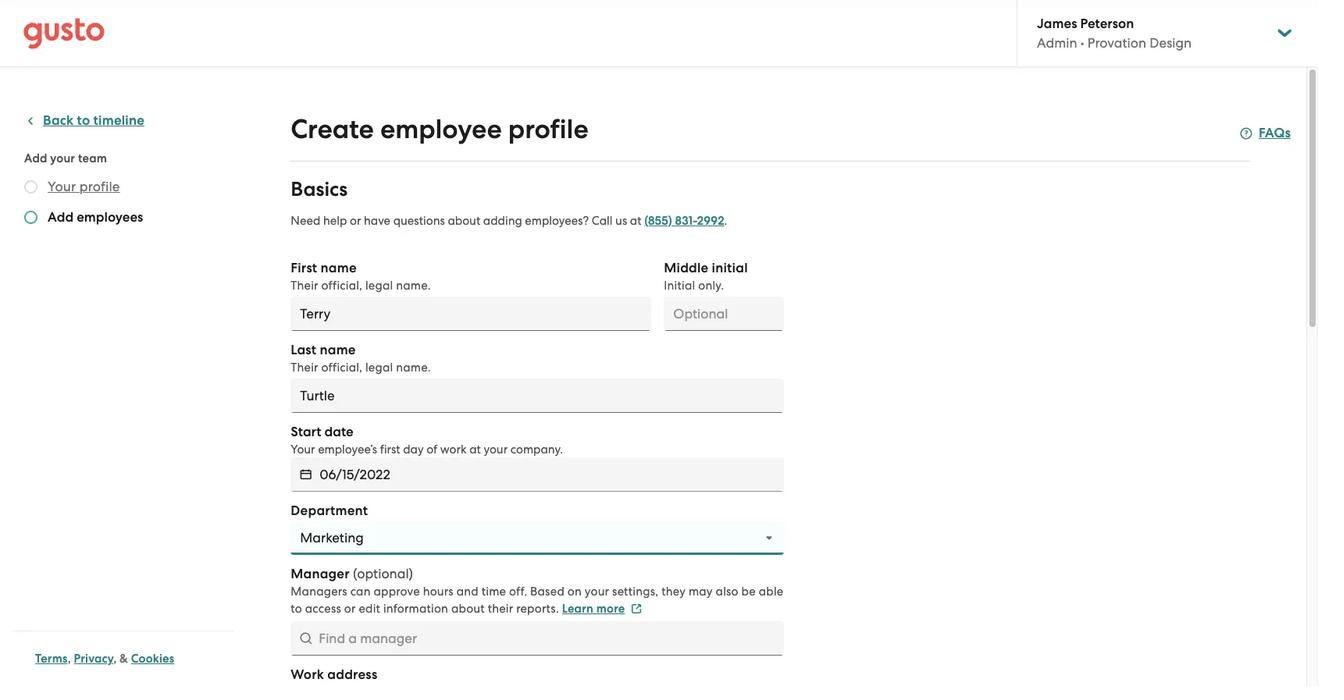 Task type: vqa. For each thing, say whether or not it's contained in the screenshot.
the bottommost Official,
yes



Task type: describe. For each thing, give the bounding box(es) containing it.
your for start
[[484, 443, 508, 457]]

at inside start date your employee's first day of work at your company.
[[469, 443, 481, 457]]

first
[[380, 443, 400, 457]]

2992
[[697, 214, 724, 228]]

831-
[[675, 214, 697, 228]]

your for managers
[[585, 585, 609, 599]]

check image
[[24, 211, 37, 224]]

add for add your team
[[24, 151, 47, 166]]

last
[[291, 342, 316, 358]]

based
[[530, 585, 565, 599]]

may
[[689, 585, 713, 599]]

add employees
[[48, 209, 143, 226]]

edit
[[359, 602, 380, 616]]

opens in a new tab image
[[631, 604, 642, 615]]

Start date field
[[320, 458, 784, 492]]

check image
[[24, 180, 37, 194]]

learn more link
[[562, 602, 642, 616]]

your inside start date your employee's first day of work at your company.
[[291, 443, 315, 457]]

manager (optional)
[[291, 566, 413, 583]]

department
[[291, 503, 368, 519]]

add for add employees
[[48, 209, 73, 226]]

to inside managers can approve hours and time off. based on your settings, they may also be able to access or edit information about their reports.
[[291, 602, 302, 616]]

initial
[[712, 260, 748, 276]]

Last name field
[[291, 379, 784, 413]]

.
[[724, 214, 727, 228]]

their
[[488, 602, 513, 616]]

back to timeline button
[[24, 112, 144, 130]]

terms
[[35, 652, 68, 666]]

add your team
[[24, 151, 107, 166]]

need
[[291, 214, 320, 228]]

learn
[[562, 602, 593, 616]]

have
[[364, 214, 390, 228]]

Manager field
[[291, 622, 784, 656]]

your profile
[[48, 179, 120, 194]]

official, for first name
[[321, 279, 362, 293]]

on
[[568, 585, 582, 599]]

time
[[482, 585, 506, 599]]

work address
[[291, 667, 377, 683]]

back
[[43, 112, 74, 129]]

call
[[592, 214, 613, 228]]

they
[[662, 585, 686, 599]]

official, for last name
[[321, 361, 362, 375]]

james peterson admin • provation design
[[1037, 16, 1192, 51]]

only.
[[698, 279, 724, 293]]

(855) 831-2992 link
[[644, 214, 724, 228]]

reports.
[[516, 602, 559, 616]]

your inside your profile button
[[48, 179, 76, 194]]

middle
[[664, 260, 709, 276]]

&
[[120, 652, 128, 666]]

timeline
[[93, 112, 144, 129]]

learn more
[[562, 602, 625, 616]]

admin
[[1037, 35, 1077, 51]]

(optional)
[[353, 566, 413, 582]]

their for last
[[291, 361, 318, 375]]

day
[[403, 443, 424, 457]]

(855)
[[644, 214, 672, 228]]

middle initial initial only.
[[664, 260, 748, 293]]

of
[[427, 443, 437, 457]]

Middle initial field
[[664, 297, 784, 331]]

1 , from the left
[[68, 652, 71, 666]]

First name field
[[291, 297, 652, 331]]

profile inside button
[[79, 179, 120, 194]]

questions
[[393, 214, 445, 228]]

can
[[350, 585, 371, 599]]

need help or have questions about adding employees? call us at (855) 831-2992 .
[[291, 214, 727, 228]]

or inside managers can approve hours and time off. based on your settings, they may also be able to access or edit information about their reports.
[[344, 602, 356, 616]]

terms link
[[35, 652, 68, 666]]

settings,
[[612, 585, 658, 599]]

work
[[291, 667, 324, 683]]

employees
[[77, 209, 143, 226]]

faqs button
[[1240, 124, 1291, 143]]

adding
[[483, 214, 522, 228]]

0 vertical spatial about
[[448, 214, 480, 228]]

to inside button
[[77, 112, 90, 129]]

date
[[324, 424, 354, 440]]

0 vertical spatial or
[[350, 214, 361, 228]]

1 horizontal spatial at
[[630, 214, 642, 228]]

access
[[305, 602, 341, 616]]

managers
[[291, 585, 347, 599]]

us
[[615, 214, 627, 228]]

approve
[[374, 585, 420, 599]]

manager
[[291, 566, 350, 583]]

employees?
[[525, 214, 589, 228]]

2 , from the left
[[113, 652, 117, 666]]

start
[[291, 424, 321, 440]]



Task type: locate. For each thing, give the bounding box(es) containing it.
about down and
[[451, 602, 485, 616]]

name. inside last name their official, legal name.
[[396, 361, 431, 375]]

0 horizontal spatial your
[[50, 151, 75, 166]]

employee's
[[318, 443, 377, 457]]

team
[[78, 151, 107, 166]]

profile
[[508, 113, 588, 145], [79, 179, 120, 194]]

your left team
[[50, 151, 75, 166]]

also
[[716, 585, 739, 599]]

their down last
[[291, 361, 318, 375]]

0 horizontal spatial profile
[[79, 179, 120, 194]]

1 vertical spatial official,
[[321, 361, 362, 375]]

0 vertical spatial your
[[50, 151, 75, 166]]

initial
[[664, 279, 695, 293]]

at right us
[[630, 214, 642, 228]]

name for last name
[[320, 342, 356, 358]]

to left access
[[291, 602, 302, 616]]

name inside first name their official, legal name.
[[321, 260, 357, 276]]

1 vertical spatial about
[[451, 602, 485, 616]]

last name their official, legal name.
[[291, 342, 431, 375]]

name for first name
[[321, 260, 357, 276]]

your
[[50, 151, 75, 166], [484, 443, 508, 457], [585, 585, 609, 599]]

0 horizontal spatial add
[[24, 151, 47, 166]]

1 vertical spatial their
[[291, 361, 318, 375]]

legal inside first name their official, legal name.
[[365, 279, 393, 293]]

1 vertical spatial legal
[[365, 361, 393, 375]]

first name their official, legal name.
[[291, 260, 431, 293]]

work
[[440, 443, 467, 457]]

james
[[1037, 16, 1077, 32]]

and
[[457, 585, 479, 599]]

their inside last name their official, legal name.
[[291, 361, 318, 375]]

their inside first name their official, legal name.
[[291, 279, 318, 293]]

add up check icon
[[24, 151, 47, 166]]

at right work
[[469, 443, 481, 457]]

provation
[[1088, 35, 1146, 51]]

1 their from the top
[[291, 279, 318, 293]]

start date your employee's first day of work at your company.
[[291, 424, 563, 457]]

name right last
[[320, 342, 356, 358]]

1 vertical spatial or
[[344, 602, 356, 616]]

at
[[630, 214, 642, 228], [469, 443, 481, 457]]

, left privacy link
[[68, 652, 71, 666]]

to right back
[[77, 112, 90, 129]]

0 horizontal spatial to
[[77, 112, 90, 129]]

,
[[68, 652, 71, 666], [113, 652, 117, 666]]

name. up the "first name" field at the top left
[[396, 279, 431, 293]]

0 vertical spatial your
[[48, 179, 76, 194]]

to
[[77, 112, 90, 129], [291, 602, 302, 616]]

cookies
[[131, 652, 174, 666]]

their for first
[[291, 279, 318, 293]]

0 vertical spatial official,
[[321, 279, 362, 293]]

information
[[383, 602, 448, 616]]

legal
[[365, 279, 393, 293], [365, 361, 393, 375]]

cookies button
[[131, 650, 174, 668]]

0 vertical spatial to
[[77, 112, 90, 129]]

0 vertical spatial legal
[[365, 279, 393, 293]]

or right help
[[350, 214, 361, 228]]

faqs
[[1259, 125, 1291, 141]]

1 vertical spatial name
[[320, 342, 356, 358]]

or
[[350, 214, 361, 228], [344, 602, 356, 616]]

1 name. from the top
[[396, 279, 431, 293]]

0 horizontal spatial at
[[469, 443, 481, 457]]

hours
[[423, 585, 454, 599]]

managers can approve hours and time off. based on your settings, they may also be able to access or edit information about their reports.
[[291, 585, 784, 616]]

name inside last name their official, legal name.
[[320, 342, 356, 358]]

•
[[1081, 35, 1084, 51]]

1 vertical spatial your
[[291, 443, 315, 457]]

your down add your team
[[48, 179, 76, 194]]

2 horizontal spatial your
[[585, 585, 609, 599]]

0 horizontal spatial ,
[[68, 652, 71, 666]]

1 horizontal spatial ,
[[113, 652, 117, 666]]

name.
[[396, 279, 431, 293], [396, 361, 431, 375]]

official, inside first name their official, legal name.
[[321, 279, 362, 293]]

0 vertical spatial profile
[[508, 113, 588, 145]]

2 name. from the top
[[396, 361, 431, 375]]

create employee profile
[[291, 113, 588, 145]]

1 vertical spatial at
[[469, 443, 481, 457]]

or left edit
[[344, 602, 356, 616]]

more
[[596, 602, 625, 616]]

off.
[[509, 585, 527, 599]]

design
[[1150, 35, 1192, 51]]

employee
[[380, 113, 502, 145]]

your down start at the bottom of page
[[291, 443, 315, 457]]

privacy link
[[74, 652, 113, 666]]

name right the first at top left
[[321, 260, 357, 276]]

, left &
[[113, 652, 117, 666]]

0 horizontal spatial your
[[48, 179, 76, 194]]

1 vertical spatial your
[[484, 443, 508, 457]]

1 horizontal spatial your
[[291, 443, 315, 457]]

1 vertical spatial profile
[[79, 179, 120, 194]]

your inside start date your employee's first day of work at your company.
[[484, 443, 508, 457]]

add
[[24, 151, 47, 166], [48, 209, 73, 226]]

able
[[759, 585, 784, 599]]

0 vertical spatial at
[[630, 214, 642, 228]]

official, down help
[[321, 279, 362, 293]]

address
[[327, 667, 377, 683]]

1 official, from the top
[[321, 279, 362, 293]]

0 vertical spatial their
[[291, 279, 318, 293]]

your
[[48, 179, 76, 194], [291, 443, 315, 457]]

add right check image
[[48, 209, 73, 226]]

their down the first at top left
[[291, 279, 318, 293]]

legal for last name
[[365, 361, 393, 375]]

their
[[291, 279, 318, 293], [291, 361, 318, 375]]

your profile button
[[48, 177, 120, 196]]

calendar outline image
[[300, 467, 312, 483]]

about
[[448, 214, 480, 228], [451, 602, 485, 616]]

name. up start date your employee's first day of work at your company.
[[396, 361, 431, 375]]

1 horizontal spatial to
[[291, 602, 302, 616]]

legal for first name
[[365, 279, 393, 293]]

1 vertical spatial add
[[48, 209, 73, 226]]

official, up date
[[321, 361, 362, 375]]

1 horizontal spatial profile
[[508, 113, 588, 145]]

2 vertical spatial your
[[585, 585, 609, 599]]

peterson
[[1080, 16, 1134, 32]]

2 their from the top
[[291, 361, 318, 375]]

legal inside last name their official, legal name.
[[365, 361, 393, 375]]

basics
[[291, 177, 348, 201]]

add inside list
[[48, 209, 73, 226]]

name
[[321, 260, 357, 276], [320, 342, 356, 358]]

company.
[[510, 443, 563, 457]]

about inside managers can approve hours and time off. based on your settings, they may also be able to access or edit information about their reports.
[[451, 602, 485, 616]]

0 vertical spatial add
[[24, 151, 47, 166]]

1 vertical spatial to
[[291, 602, 302, 616]]

official, inside last name their official, legal name.
[[321, 361, 362, 375]]

name. for last name
[[396, 361, 431, 375]]

your left 'company.'
[[484, 443, 508, 457]]

back to timeline
[[43, 112, 144, 129]]

home image
[[23, 18, 105, 49]]

1 horizontal spatial add
[[48, 209, 73, 226]]

create
[[291, 113, 374, 145]]

name. inside first name their official, legal name.
[[396, 279, 431, 293]]

0 vertical spatial name
[[321, 260, 357, 276]]

help
[[323, 214, 347, 228]]

2 legal from the top
[[365, 361, 393, 375]]

privacy
[[74, 652, 113, 666]]

1 legal from the top
[[365, 279, 393, 293]]

your up learn more
[[585, 585, 609, 599]]

1 horizontal spatial your
[[484, 443, 508, 457]]

be
[[742, 585, 756, 599]]

2 official, from the top
[[321, 361, 362, 375]]

first
[[291, 260, 317, 276]]

terms , privacy , & cookies
[[35, 652, 174, 666]]

name. for first name
[[396, 279, 431, 293]]

your inside managers can approve hours and time off. based on your settings, they may also be able to access or edit information about their reports.
[[585, 585, 609, 599]]

1 vertical spatial name.
[[396, 361, 431, 375]]

about left adding
[[448, 214, 480, 228]]

add employees list
[[24, 177, 228, 230]]

0 vertical spatial name.
[[396, 279, 431, 293]]



